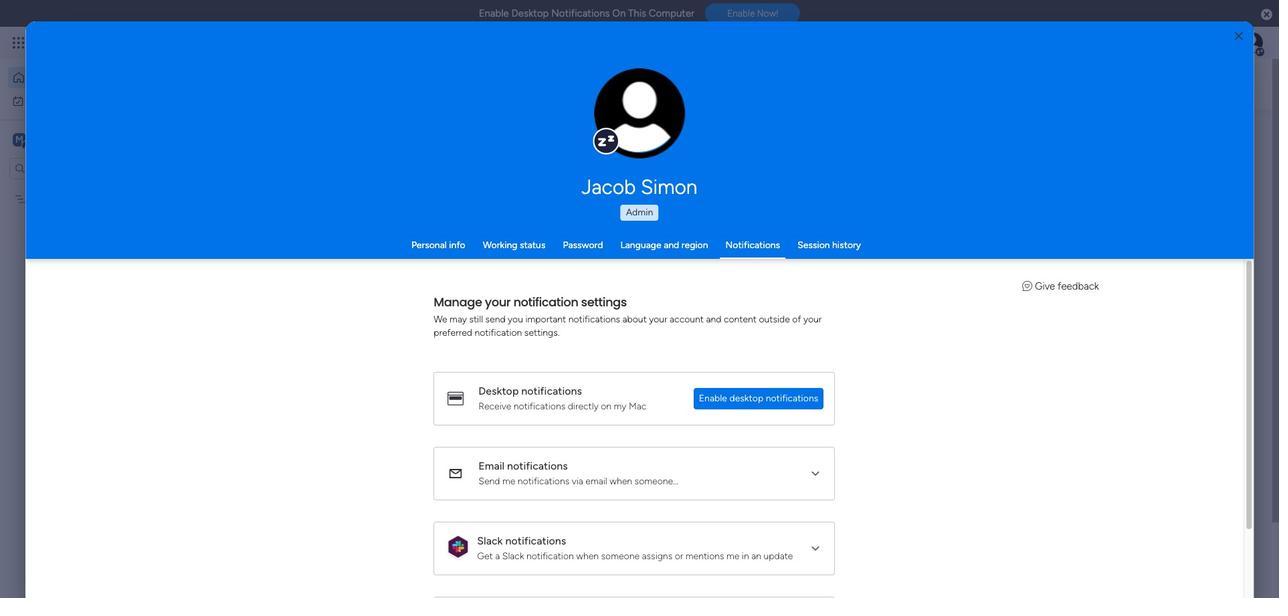 Task type: vqa. For each thing, say whether or not it's contained in the screenshot.
the topmost "notification"
yes



Task type: describe. For each thing, give the bounding box(es) containing it.
work inside button
[[45, 95, 65, 106]]

settings.
[[525, 327, 560, 338]]

enable for enable desktop notifications on this computer
[[479, 7, 509, 19]]

notifications inside button
[[766, 393, 819, 404]]

session
[[798, 240, 830, 251]]

notifications inside slack notifications get a slack notification when someone assigns or mentions me in an update
[[506, 534, 567, 547]]

computer
[[649, 7, 695, 19]]

1 vertical spatial slack
[[503, 550, 524, 562]]

password link
[[563, 240, 603, 251]]

still
[[470, 314, 483, 325]]

an
[[752, 550, 762, 562]]

0 vertical spatial desktop
[[512, 7, 549, 19]]

someone...
[[635, 476, 679, 487]]

personal info link
[[412, 240, 466, 251]]

main inside workspace selection element
[[31, 133, 54, 146]]

m
[[15, 134, 23, 145]]

home button
[[8, 67, 144, 88]]

enable for enable desktop notifications
[[699, 393, 728, 404]]

notification inside slack notifications get a slack notification when someone assigns or mentions me in an update
[[527, 550, 574, 562]]

jacob simon
[[582, 175, 698, 199]]

work management > main workspace
[[280, 294, 436, 305]]

mobile
[[1100, 236, 1130, 248]]

receive
[[479, 401, 512, 412]]

or
[[675, 550, 684, 562]]

desktop
[[730, 393, 764, 404]]

content
[[724, 314, 757, 325]]

we
[[434, 314, 448, 325]]

close image
[[1235, 31, 1243, 41]]

give
[[1035, 280, 1056, 292]]

when inside slack notifications get a slack notification when someone assigns or mentions me in an update
[[577, 550, 599, 562]]

you
[[508, 314, 523, 325]]

my for my work
[[29, 95, 42, 106]]

management
[[303, 294, 358, 305]]

change profile picture button
[[595, 68, 686, 159]]

main workspace
[[31, 133, 110, 146]]

my work
[[29, 95, 65, 106]]

important
[[526, 314, 566, 325]]

my work button
[[8, 90, 144, 111]]

admin
[[626, 207, 653, 218]]

session history link
[[798, 240, 861, 251]]

enable now!
[[728, 8, 779, 19]]

collaborating
[[504, 458, 568, 471]]

me inside email notifications send me notifications via email when someone...
[[503, 476, 516, 487]]

preferred
[[434, 327, 473, 338]]

invite your teammates and start collaborating
[[348, 458, 568, 471]]

my board
[[31, 193, 71, 204]]

v2 user feedback image
[[1023, 280, 1033, 292]]

give feedback link
[[1023, 280, 1100, 292]]

send
[[479, 476, 500, 487]]

this
[[628, 7, 647, 19]]

assigns
[[642, 550, 673, 562]]

change profile picture
[[612, 121, 669, 142]]

language and region
[[621, 240, 708, 251]]

profile
[[644, 121, 669, 131]]

slack notifications get a slack notification when someone assigns or mentions me in an update
[[478, 534, 794, 562]]

enable desktop notifications on this computer
[[479, 7, 695, 19]]

working
[[483, 240, 518, 251]]

enable desktop notifications
[[699, 393, 819, 404]]

on
[[601, 401, 612, 412]]

history
[[833, 240, 861, 251]]

picture
[[626, 132, 654, 142]]

1 horizontal spatial and
[[664, 240, 680, 251]]

jacob simon image
[[1242, 32, 1264, 54]]

mentions
[[686, 550, 725, 562]]

and inside manage your notification settings we may still send you important notifications about your account and content outside of your preferred notification settings.
[[707, 314, 722, 325]]

directly
[[568, 401, 599, 412]]

send
[[486, 314, 506, 325]]

mac
[[629, 401, 647, 412]]

0 vertical spatial workspace
[[57, 133, 110, 146]]

app
[[1133, 236, 1151, 248]]

me inside slack notifications get a slack notification when someone assigns or mentions me in an update
[[727, 550, 740, 562]]

workspace selection element
[[13, 132, 112, 149]]

language
[[621, 240, 662, 251]]

status
[[520, 240, 546, 251]]

my
[[614, 401, 627, 412]]



Task type: locate. For each thing, give the bounding box(es) containing it.
1 horizontal spatial when
[[610, 476, 633, 487]]

notification
[[514, 293, 579, 310], [475, 327, 522, 338], [527, 550, 574, 562]]

enable now! button
[[706, 4, 801, 24]]

notification up important
[[514, 293, 579, 310]]

notifications right region
[[726, 240, 780, 251]]

work management > main workspace link
[[258, 163, 445, 313]]

workspace up we at the bottom
[[391, 294, 436, 305]]

give feedback
[[1035, 280, 1100, 292]]

0 vertical spatial my
[[29, 95, 42, 106]]

2 vertical spatial and
[[459, 458, 477, 471]]

install
[[1052, 236, 1078, 248]]

your right the about at the bottom of the page
[[650, 314, 668, 325]]

0 vertical spatial me
[[503, 476, 516, 487]]

password
[[563, 240, 603, 251]]

feedback
[[1058, 280, 1100, 292]]

a
[[496, 550, 500, 562]]

email notifications send me notifications via email when someone...
[[479, 459, 679, 487]]

0 horizontal spatial main
[[31, 133, 54, 146]]

1 vertical spatial desktop
[[479, 384, 519, 397]]

teammates
[[402, 458, 456, 471]]

1 vertical spatial and
[[707, 314, 722, 325]]

your right of
[[804, 314, 822, 325]]

notifications
[[569, 314, 621, 325], [522, 384, 582, 397], [766, 393, 819, 404], [514, 401, 566, 412], [507, 459, 568, 472], [518, 476, 570, 487], [506, 534, 567, 547]]

main right >
[[369, 294, 389, 305]]

personal
[[412, 240, 447, 251]]

dapulse close image
[[1262, 8, 1273, 21]]

0 vertical spatial work
[[45, 95, 65, 106]]

workspace up search in workspace field
[[57, 133, 110, 146]]

my
[[29, 95, 42, 106], [31, 193, 44, 204]]

>
[[361, 294, 366, 305]]

on
[[613, 7, 626, 19]]

0 horizontal spatial me
[[503, 476, 516, 487]]

board
[[47, 193, 71, 204]]

2 vertical spatial notification
[[527, 550, 574, 562]]

change
[[612, 121, 642, 131]]

1 horizontal spatial work
[[280, 294, 301, 305]]

my down home
[[29, 95, 42, 106]]

and
[[664, 240, 680, 251], [707, 314, 722, 325], [459, 458, 477, 471]]

get
[[478, 550, 493, 562]]

home
[[31, 72, 56, 83]]

when
[[610, 476, 633, 487], [577, 550, 599, 562]]

in
[[742, 550, 750, 562]]

0 vertical spatial notifications
[[552, 7, 610, 19]]

0 horizontal spatial work
[[45, 95, 65, 106]]

1 vertical spatial me
[[727, 550, 740, 562]]

your up send
[[485, 293, 511, 310]]

my left board
[[31, 193, 44, 204]]

0 horizontal spatial notifications
[[552, 7, 610, 19]]

0 vertical spatial slack
[[478, 534, 503, 547]]

select product image
[[12, 36, 25, 50]]

when right the email
[[610, 476, 633, 487]]

0 vertical spatial when
[[610, 476, 633, 487]]

1 vertical spatial notifications
[[726, 240, 780, 251]]

outside
[[759, 314, 790, 325]]

and left start
[[459, 458, 477, 471]]

email
[[586, 476, 608, 487]]

install our mobile app link
[[1052, 235, 1219, 250]]

update
[[764, 550, 794, 562]]

manage your notification settings we may still send you important notifications about your account and content outside of your preferred notification settings.
[[434, 293, 822, 338]]

1 vertical spatial notification
[[475, 327, 522, 338]]

2 horizontal spatial and
[[707, 314, 722, 325]]

1 vertical spatial workspace
[[391, 294, 436, 305]]

when inside email notifications send me notifications via email when someone...
[[610, 476, 633, 487]]

now!
[[757, 8, 779, 19]]

notification right a
[[527, 550, 574, 562]]

notification down send
[[475, 327, 522, 338]]

session history
[[798, 240, 861, 251]]

working status
[[483, 240, 546, 251]]

info
[[449, 240, 466, 251]]

0 horizontal spatial and
[[459, 458, 477, 471]]

working status link
[[483, 240, 546, 251]]

jacob simon button
[[456, 175, 824, 199]]

jacob
[[582, 175, 636, 199]]

invite
[[348, 458, 375, 471]]

your right invite
[[378, 458, 399, 471]]

and left "content"
[[707, 314, 722, 325]]

my inside my work button
[[29, 95, 42, 106]]

1 vertical spatial main
[[369, 294, 389, 305]]

language and region link
[[621, 240, 708, 251]]

about
[[623, 314, 647, 325]]

someone
[[602, 550, 640, 562]]

0 horizontal spatial workspace
[[57, 133, 110, 146]]

option
[[0, 187, 171, 189]]

when left someone
[[577, 550, 599, 562]]

0 horizontal spatial when
[[577, 550, 599, 562]]

enable for enable now!
[[728, 8, 755, 19]]

workspace image
[[13, 132, 26, 147]]

1 horizontal spatial main
[[369, 294, 389, 305]]

settings
[[581, 293, 627, 310]]

desktop inside desktop notifications receive notifications directly on my mac
[[479, 384, 519, 397]]

notifications link
[[726, 240, 780, 251]]

me
[[503, 476, 516, 487], [727, 550, 740, 562]]

1 vertical spatial work
[[280, 294, 301, 305]]

enable desktop notifications button
[[694, 388, 824, 409]]

simon
[[641, 175, 698, 199]]

personal info
[[412, 240, 466, 251]]

region
[[682, 240, 708, 251]]

me right send
[[503, 476, 516, 487]]

manage
[[434, 293, 482, 310]]

work
[[45, 95, 65, 106], [280, 294, 301, 305]]

me left the in
[[727, 550, 740, 562]]

start
[[479, 458, 502, 471]]

slack right a
[[503, 550, 524, 562]]

may
[[450, 314, 467, 325]]

0 vertical spatial notification
[[514, 293, 579, 310]]

work down home
[[45, 95, 65, 106]]

1 vertical spatial my
[[31, 193, 44, 204]]

enable
[[479, 7, 509, 19], [728, 8, 755, 19], [699, 393, 728, 404]]

Search in workspace field
[[28, 161, 112, 176]]

0 vertical spatial and
[[664, 240, 680, 251]]

slack up "get"
[[478, 534, 503, 547]]

main right workspace image in the left top of the page
[[31, 133, 54, 146]]

1 horizontal spatial workspace
[[391, 294, 436, 305]]

main
[[31, 133, 54, 146], [369, 294, 389, 305]]

account
[[670, 314, 704, 325]]

our
[[1081, 236, 1098, 248]]

notifications left on
[[552, 7, 610, 19]]

of
[[793, 314, 802, 325]]

via
[[572, 476, 584, 487]]

work left management
[[280, 294, 301, 305]]

1 vertical spatial when
[[577, 550, 599, 562]]

1 horizontal spatial me
[[727, 550, 740, 562]]

notifications
[[552, 7, 610, 19], [726, 240, 780, 251]]

your
[[485, 293, 511, 310], [650, 314, 668, 325], [804, 314, 822, 325], [378, 458, 399, 471]]

and left region
[[664, 240, 680, 251]]

my inside my board list box
[[31, 193, 44, 204]]

0 vertical spatial main
[[31, 133, 54, 146]]

1 horizontal spatial notifications
[[726, 240, 780, 251]]

my for my board
[[31, 193, 44, 204]]

notifications inside manage your notification settings we may still send you important notifications about your account and content outside of your preferred notification settings.
[[569, 314, 621, 325]]

desktop notifications receive notifications directly on my mac
[[479, 384, 647, 412]]

my board list box
[[0, 185, 171, 391]]

email
[[479, 459, 505, 472]]

install our mobile app
[[1052, 236, 1151, 248]]



